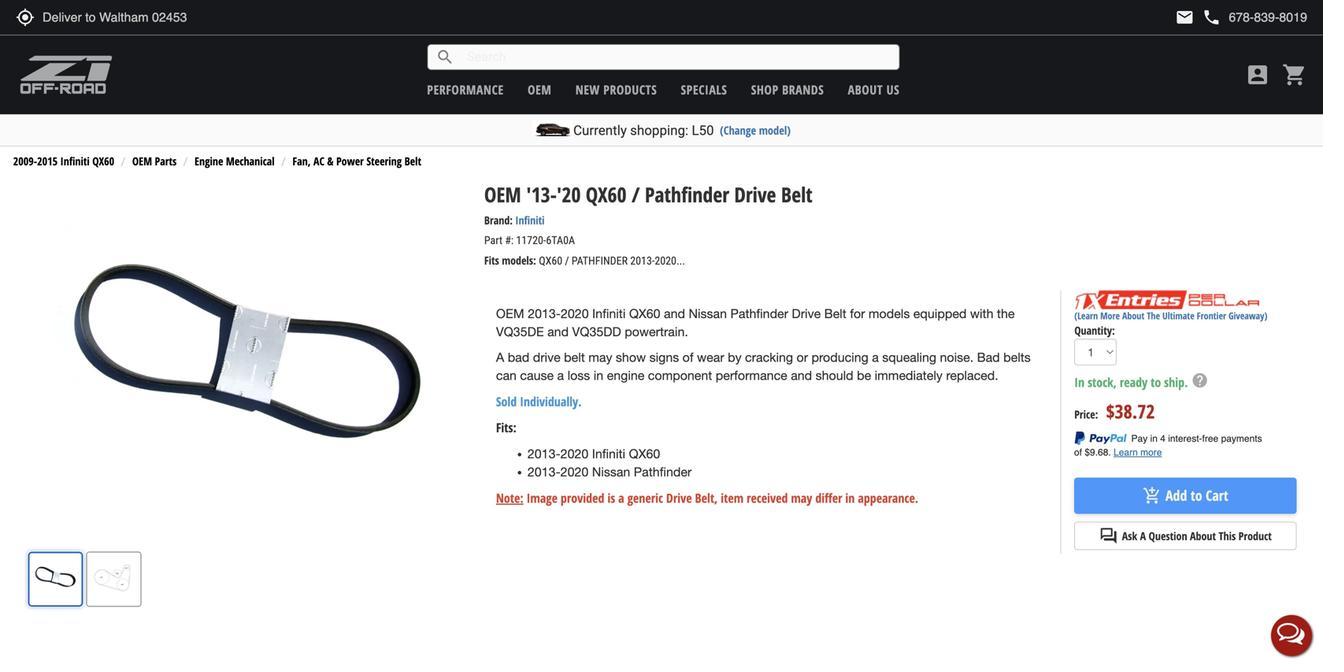 Task type: locate. For each thing, give the bounding box(es) containing it.
2020...
[[655, 254, 685, 267]]

individually.
[[520, 393, 582, 410]]

2009-
[[13, 154, 37, 169]]

and
[[664, 306, 685, 321], [547, 324, 569, 339], [791, 368, 812, 383]]

to left ship.
[[1151, 374, 1161, 391]]

drive left belt,
[[666, 489, 692, 506]]

a
[[872, 350, 879, 365], [557, 368, 564, 383], [618, 489, 624, 506]]

add
[[1166, 486, 1187, 505]]

oem for '13-
[[484, 180, 521, 208]]

0 vertical spatial in
[[594, 368, 603, 383]]

in
[[594, 368, 603, 383], [845, 489, 855, 506]]

a right the is
[[618, 489, 624, 506]]

immediately
[[875, 368, 943, 383]]

'13-
[[526, 180, 557, 208]]

shop brands link
[[751, 81, 824, 98]]

account_box link
[[1241, 62, 1274, 87]]

0 vertical spatial 2020
[[561, 306, 589, 321]]

producing
[[812, 350, 869, 365]]

and up drive
[[547, 324, 569, 339]]

cause
[[520, 368, 554, 383]]

pathfinder for qx60
[[634, 465, 692, 479]]

add_shopping_cart
[[1143, 486, 1162, 505]]

1 horizontal spatial in
[[845, 489, 855, 506]]

signs
[[649, 350, 679, 365]]

0 vertical spatial about
[[848, 81, 883, 98]]

infiniti up 11720-
[[515, 213, 545, 228]]

in right loss
[[594, 368, 603, 383]]

1 vertical spatial /
[[565, 254, 569, 267]]

infiniti inside oem '13-'20 qx60 / pathfinder drive belt brand: infiniti part #: 11720-6ta0a fits models: qx60 / pathfinder 2013-2020...
[[515, 213, 545, 228]]

nissan inside oem 2013-2020 infiniti qx60 and nissan pathfinder drive belt for models equipped with the vq35de and vq35dd powertrain.
[[689, 306, 727, 321]]

0 vertical spatial pathfinder
[[645, 180, 729, 208]]

performance down by
[[716, 368, 787, 383]]

infiniti up the is
[[592, 447, 625, 461]]

is
[[608, 489, 615, 506]]

2009-2015 infiniti qx60 link
[[13, 154, 114, 169]]

pathfinder inside '2013-2020 infiniti qx60 2013-2020 nissan pathfinder'
[[634, 465, 692, 479]]

about
[[848, 81, 883, 98], [1122, 309, 1145, 322], [1190, 528, 1216, 543]]

(learn more about the ultimate frontier giveaway)
[[1074, 309, 1268, 322]]

2 horizontal spatial belt
[[824, 306, 846, 321]]

currently shopping: l50 (change model)
[[573, 122, 791, 138]]

note:
[[496, 489, 523, 506]]

0 vertical spatial belt
[[404, 154, 421, 169]]

a left squealing
[[872, 350, 879, 365]]

equipped
[[913, 306, 967, 321]]

bad
[[977, 350, 1000, 365]]

price: $38.72
[[1074, 398, 1155, 424]]

sold
[[496, 393, 517, 410]]

0 vertical spatial to
[[1151, 374, 1161, 391]]

may left differ
[[791, 489, 812, 506]]

2 vertical spatial about
[[1190, 528, 1216, 543]]

1 vertical spatial a
[[1140, 528, 1146, 543]]

nissan up the is
[[592, 465, 630, 479]]

may right belt
[[589, 350, 612, 365]]

belt down model)
[[781, 180, 813, 208]]

bad
[[508, 350, 529, 365]]

models
[[869, 306, 910, 321]]

parts
[[155, 154, 177, 169]]

2009-2015 infiniti qx60
[[13, 154, 114, 169]]

oem inside oem 2013-2020 infiniti qx60 and nissan pathfinder drive belt for models equipped with the vq35de and vq35dd powertrain.
[[496, 306, 524, 321]]

about left this
[[1190, 528, 1216, 543]]

1 vertical spatial in
[[845, 489, 855, 506]]

1 vertical spatial a
[[557, 368, 564, 383]]

0 vertical spatial drive
[[734, 180, 776, 208]]

infiniti
[[60, 154, 90, 169], [515, 213, 545, 228], [592, 306, 626, 321], [592, 447, 625, 461]]

differ
[[815, 489, 842, 506]]

2 horizontal spatial drive
[[792, 306, 821, 321]]

2 vertical spatial belt
[[824, 306, 846, 321]]

component
[[648, 368, 712, 383]]

phone link
[[1202, 8, 1307, 27]]

fan, ac & power steering belt link
[[292, 154, 421, 169]]

more
[[1100, 309, 1120, 322]]

0 vertical spatial a
[[496, 350, 504, 365]]

0 horizontal spatial nissan
[[592, 465, 630, 479]]

power
[[336, 154, 364, 169]]

drive down (change model) link
[[734, 180, 776, 208]]

z1 motorsports logo image
[[20, 55, 113, 95]]

0 vertical spatial performance
[[427, 81, 504, 98]]

0 horizontal spatial /
[[565, 254, 569, 267]]

1 vertical spatial 2020
[[561, 447, 589, 461]]

pathfinder down 'currently shopping: l50 (change model)' at the top
[[645, 180, 729, 208]]

/ down 6ta0a
[[565, 254, 569, 267]]

0 horizontal spatial to
[[1151, 374, 1161, 391]]

2 horizontal spatial about
[[1190, 528, 1216, 543]]

1 horizontal spatial about
[[1122, 309, 1145, 322]]

0 vertical spatial may
[[589, 350, 612, 365]]

1 horizontal spatial and
[[664, 306, 685, 321]]

drive inside oem '13-'20 qx60 / pathfinder drive belt brand: infiniti part #: 11720-6ta0a fits models: qx60 / pathfinder 2013-2020...
[[734, 180, 776, 208]]

and inside a bad drive belt may show signs of wear by cracking or producing a squealing noise. bad belts can cause a loss in engine component performance and should be immediately replaced.
[[791, 368, 812, 383]]

oem
[[528, 81, 552, 98], [132, 154, 152, 169], [484, 180, 521, 208], [496, 306, 524, 321]]

belts
[[1003, 350, 1031, 365]]

pathfinder inside oem '13-'20 qx60 / pathfinder drive belt brand: infiniti part #: 11720-6ta0a fits models: qx60 / pathfinder 2013-2020...
[[645, 180, 729, 208]]

about left the
[[1122, 309, 1145, 322]]

loss
[[568, 368, 590, 383]]

in right differ
[[845, 489, 855, 506]]

1 vertical spatial performance
[[716, 368, 787, 383]]

1 vertical spatial pathfinder
[[730, 306, 788, 321]]

may
[[589, 350, 612, 365], [791, 489, 812, 506]]

2013-2020 infiniti qx60 2013-2020 nissan pathfinder
[[528, 447, 692, 479]]

qx60 right the '20
[[586, 180, 627, 208]]

new
[[576, 81, 600, 98]]

qx60 down 6ta0a
[[539, 254, 562, 267]]

$38.72
[[1106, 398, 1155, 424]]

performance
[[427, 81, 504, 98], [716, 368, 787, 383]]

2013-
[[630, 254, 655, 267], [528, 306, 561, 321], [528, 447, 561, 461], [528, 465, 561, 479]]

0 horizontal spatial and
[[547, 324, 569, 339]]

cracking
[[745, 350, 793, 365]]

oem up vq35de
[[496, 306, 524, 321]]

1 vertical spatial about
[[1122, 309, 1145, 322]]

0 horizontal spatial a
[[557, 368, 564, 383]]

1 vertical spatial nissan
[[592, 465, 630, 479]]

0 horizontal spatial belt
[[404, 154, 421, 169]]

1 horizontal spatial drive
[[734, 180, 776, 208]]

or
[[797, 350, 808, 365]]

6ta0a
[[546, 234, 575, 247]]

shop brands
[[751, 81, 824, 98]]

item
[[721, 489, 744, 506]]

2015
[[37, 154, 58, 169]]

mail phone
[[1175, 8, 1221, 27]]

1 horizontal spatial a
[[1140, 528, 1146, 543]]

'20
[[557, 180, 581, 208]]

belt left for
[[824, 306, 846, 321]]

pathfinder up generic
[[634, 465, 692, 479]]

currently
[[573, 122, 627, 138]]

nissan up wear
[[689, 306, 727, 321]]

0 horizontal spatial a
[[496, 350, 504, 365]]

pathfinder
[[645, 180, 729, 208], [730, 306, 788, 321], [634, 465, 692, 479]]

qx60 inside '2013-2020 infiniti qx60 2013-2020 nissan pathfinder'
[[629, 447, 660, 461]]

/
[[632, 180, 640, 208], [565, 254, 569, 267]]

drive inside oem 2013-2020 infiniti qx60 and nissan pathfinder drive belt for models equipped with the vq35de and vq35dd powertrain.
[[792, 306, 821, 321]]

drive up or
[[792, 306, 821, 321]]

qx60
[[92, 154, 114, 169], [586, 180, 627, 208], [539, 254, 562, 267], [629, 306, 660, 321], [629, 447, 660, 461]]

pathfinder up cracking
[[730, 306, 788, 321]]

a left loss
[[557, 368, 564, 383]]

1 horizontal spatial nissan
[[689, 306, 727, 321]]

/ right the '20
[[632, 180, 640, 208]]

0 vertical spatial nissan
[[689, 306, 727, 321]]

oem left the parts
[[132, 154, 152, 169]]

oem for 2013-
[[496, 306, 524, 321]]

question_answer
[[1099, 526, 1118, 545]]

1 horizontal spatial to
[[1191, 486, 1202, 505]]

1 vertical spatial and
[[547, 324, 569, 339]]

vq35de
[[496, 324, 544, 339]]

2 vertical spatial drive
[[666, 489, 692, 506]]

fits:
[[496, 419, 516, 436]]

and down or
[[791, 368, 812, 383]]

2 horizontal spatial and
[[791, 368, 812, 383]]

1 horizontal spatial a
[[618, 489, 624, 506]]

2020
[[561, 306, 589, 321], [561, 447, 589, 461], [561, 465, 589, 479]]

oem up "brand:"
[[484, 180, 521, 208]]

pathfinder inside oem 2013-2020 infiniti qx60 and nissan pathfinder drive belt for models equipped with the vq35de and vq35dd powertrain.
[[730, 306, 788, 321]]

0 horizontal spatial performance
[[427, 81, 504, 98]]

1 vertical spatial drive
[[792, 306, 821, 321]]

in inside a bad drive belt may show signs of wear by cracking or producing a squealing noise. bad belts can cause a loss in engine component performance and should be immediately replaced.
[[594, 368, 603, 383]]

generic
[[627, 489, 663, 506]]

account_box
[[1245, 62, 1270, 87]]

qx60 left oem parts
[[92, 154, 114, 169]]

1 vertical spatial to
[[1191, 486, 1202, 505]]

(learn more about the ultimate frontier giveaway) link
[[1074, 309, 1268, 322]]

in
[[1074, 374, 1085, 391]]

1 horizontal spatial belt
[[781, 180, 813, 208]]

about inside question_answer ask a question about this product
[[1190, 528, 1216, 543]]

infiniti up vq35dd
[[592, 306, 626, 321]]

performance inside a bad drive belt may show signs of wear by cracking or producing a squealing noise. bad belts can cause a loss in engine component performance and should be immediately replaced.
[[716, 368, 787, 383]]

belt inside oem '13-'20 qx60 / pathfinder drive belt brand: infiniti part #: 11720-6ta0a fits models: qx60 / pathfinder 2013-2020...
[[781, 180, 813, 208]]

and up 'powertrain.'
[[664, 306, 685, 321]]

2 vertical spatial and
[[791, 368, 812, 383]]

qx60 up generic
[[629, 447, 660, 461]]

2 vertical spatial pathfinder
[[634, 465, 692, 479]]

nissan inside '2013-2020 infiniti qx60 2013-2020 nissan pathfinder'
[[592, 465, 630, 479]]

1 vertical spatial belt
[[781, 180, 813, 208]]

by
[[728, 350, 742, 365]]

qx60 for 2015
[[92, 154, 114, 169]]

&
[[327, 154, 334, 169]]

2013- inside oem '13-'20 qx60 / pathfinder drive belt brand: infiniti part #: 11720-6ta0a fits models: qx60 / pathfinder 2013-2020...
[[630, 254, 655, 267]]

2 vertical spatial a
[[618, 489, 624, 506]]

for
[[850, 306, 865, 321]]

to right the add
[[1191, 486, 1202, 505]]

0 horizontal spatial may
[[589, 350, 612, 365]]

1 horizontal spatial /
[[632, 180, 640, 208]]

0 horizontal spatial in
[[594, 368, 603, 383]]

belt right steering
[[404, 154, 421, 169]]

a right ask
[[1140, 528, 1146, 543]]

about left us
[[848, 81, 883, 98]]

2 horizontal spatial a
[[872, 350, 879, 365]]

a left bad
[[496, 350, 504, 365]]

fan, ac & power steering belt
[[292, 154, 421, 169]]

performance down search at top left
[[427, 81, 504, 98]]

search
[[436, 48, 455, 67]]

qx60 up 'powertrain.'
[[629, 306, 660, 321]]

oem inside oem '13-'20 qx60 / pathfinder drive belt brand: infiniti part #: 11720-6ta0a fits models: qx60 / pathfinder 2013-2020...
[[484, 180, 521, 208]]

specials link
[[681, 81, 727, 98]]

1 horizontal spatial performance
[[716, 368, 787, 383]]

1 horizontal spatial may
[[791, 489, 812, 506]]

0 horizontal spatial drive
[[666, 489, 692, 506]]



Task type: describe. For each thing, give the bounding box(es) containing it.
cart
[[1206, 486, 1228, 505]]

question_answer ask a question about this product
[[1099, 526, 1272, 545]]

shopping_cart link
[[1278, 62, 1307, 87]]

engine mechanical
[[195, 154, 275, 169]]

2013- inside oem 2013-2020 infiniti qx60 and nissan pathfinder drive belt for models equipped with the vq35de and vq35dd powertrain.
[[528, 306, 561, 321]]

giveaway)
[[1229, 309, 1268, 322]]

powertrain.
[[625, 324, 688, 339]]

price:
[[1074, 407, 1098, 422]]

infiniti right 2015
[[60, 154, 90, 169]]

note: image provided is a generic drive belt, item received may differ in appearance.
[[496, 489, 918, 506]]

nissan for and
[[689, 306, 727, 321]]

the
[[1147, 309, 1160, 322]]

wear
[[697, 350, 724, 365]]

ac
[[313, 154, 324, 169]]

of
[[683, 350, 694, 365]]

oem parts link
[[132, 154, 177, 169]]

should
[[816, 368, 853, 383]]

frontier
[[1197, 309, 1226, 322]]

pathfinder
[[572, 254, 628, 267]]

2020 inside oem 2013-2020 infiniti qx60 and nissan pathfinder drive belt for models equipped with the vq35de and vq35dd powertrain.
[[561, 306, 589, 321]]

to inside in stock, ready to ship. help
[[1151, 374, 1161, 391]]

steering
[[366, 154, 402, 169]]

specials
[[681, 81, 727, 98]]

model)
[[759, 122, 791, 138]]

stock,
[[1088, 374, 1117, 391]]

(change model) link
[[720, 122, 791, 138]]

quantity:
[[1074, 323, 1115, 338]]

Search search field
[[455, 45, 899, 69]]

the
[[997, 306, 1015, 321]]

0 horizontal spatial about
[[848, 81, 883, 98]]

engine mechanical link
[[195, 154, 275, 169]]

image
[[527, 489, 558, 506]]

add_shopping_cart add to cart
[[1143, 486, 1228, 505]]

belt
[[564, 350, 585, 365]]

my_location
[[16, 8, 35, 27]]

a inside a bad drive belt may show signs of wear by cracking or producing a squealing noise. bad belts can cause a loss in engine component performance and should be immediately replaced.
[[496, 350, 504, 365]]

mail link
[[1175, 8, 1194, 27]]

qx60 inside oem 2013-2020 infiniti qx60 and nissan pathfinder drive belt for models equipped with the vq35de and vq35dd powertrain.
[[629, 306, 660, 321]]

infiniti inside '2013-2020 infiniti qx60 2013-2020 nissan pathfinder'
[[592, 447, 625, 461]]

can
[[496, 368, 517, 383]]

infiniti inside oem 2013-2020 infiniti qx60 and nissan pathfinder drive belt for models equipped with the vq35de and vq35dd powertrain.
[[592, 306, 626, 321]]

shopping_cart
[[1282, 62, 1307, 87]]

belt inside oem 2013-2020 infiniti qx60 and nissan pathfinder drive belt for models equipped with the vq35de and vq35dd powertrain.
[[824, 306, 846, 321]]

brands
[[782, 81, 824, 98]]

with
[[970, 306, 994, 321]]

new products link
[[576, 81, 657, 98]]

qx60 for 2020
[[629, 447, 660, 461]]

drive for belt,
[[666, 489, 692, 506]]

oem link
[[528, 81, 552, 98]]

oem 2013-2020 infiniti qx60 and nissan pathfinder drive belt for models equipped with the vq35de and vq35dd powertrain.
[[496, 306, 1015, 339]]

shop
[[751, 81, 779, 98]]

mechanical
[[226, 154, 275, 169]]

1 vertical spatial may
[[791, 489, 812, 506]]

brand:
[[484, 213, 513, 228]]

received
[[747, 489, 788, 506]]

may inside a bad drive belt may show signs of wear by cracking or producing a squealing noise. bad belts can cause a loss in engine component performance and should be immediately replaced.
[[589, 350, 612, 365]]

a bad drive belt may show signs of wear by cracking or producing a squealing noise. bad belts can cause a loss in engine component performance and should be immediately replaced.
[[496, 350, 1031, 383]]

fits
[[484, 253, 499, 268]]

us
[[887, 81, 900, 98]]

oem for parts
[[132, 154, 152, 169]]

help
[[1191, 372, 1209, 389]]

ask
[[1122, 528, 1137, 543]]

new products
[[576, 81, 657, 98]]

models:
[[502, 253, 536, 268]]

replaced.
[[946, 368, 998, 383]]

nissan for 2020
[[592, 465, 630, 479]]

(change
[[720, 122, 756, 138]]

0 vertical spatial /
[[632, 180, 640, 208]]

question
[[1149, 528, 1187, 543]]

qx60 for '13-
[[586, 180, 627, 208]]

about us
[[848, 81, 900, 98]]

oem '13-'20 qx60 / pathfinder drive belt brand: infiniti part #: 11720-6ta0a fits models: qx60 / pathfinder 2013-2020...
[[484, 180, 813, 268]]

sold individually.
[[496, 393, 582, 410]]

#:
[[505, 234, 514, 247]]

appearance.
[[858, 489, 918, 506]]

2 vertical spatial 2020
[[561, 465, 589, 479]]

fan,
[[292, 154, 311, 169]]

0 vertical spatial and
[[664, 306, 685, 321]]

a inside question_answer ask a question about this product
[[1140, 528, 1146, 543]]

0 vertical spatial a
[[872, 350, 879, 365]]

show
[[616, 350, 646, 365]]

be
[[857, 368, 871, 383]]

provided
[[561, 489, 604, 506]]

engine
[[607, 368, 645, 383]]

noise.
[[940, 350, 974, 365]]

infiniti link
[[515, 213, 545, 228]]

pathfinder for infiniti
[[730, 306, 788, 321]]

this
[[1219, 528, 1236, 543]]

product
[[1239, 528, 1272, 543]]

oem left the new
[[528, 81, 552, 98]]

shopping:
[[630, 122, 688, 138]]

about us link
[[848, 81, 900, 98]]

part
[[484, 234, 502, 247]]

drive
[[533, 350, 561, 365]]

oem parts
[[132, 154, 177, 169]]

drive for belt
[[734, 180, 776, 208]]



Task type: vqa. For each thing, say whether or not it's contained in the screenshot.
qx60 in 2013-2020 INFINITI QX60 2013-2020 NISSAN PATHFINDER
yes



